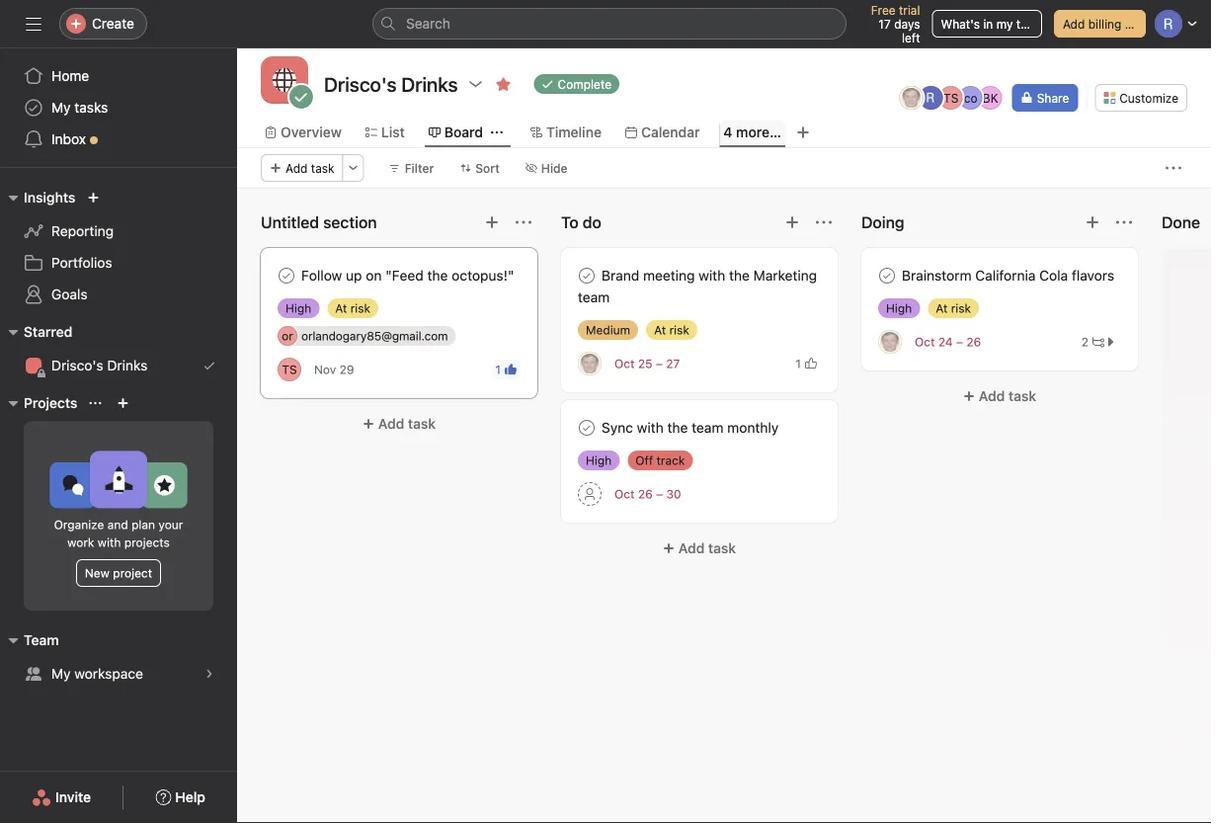 Task type: vqa. For each thing, say whether or not it's contained in the screenshot.
Inbox link on the left of the page
yes



Task type: describe. For each thing, give the bounding box(es) containing it.
work
[[67, 536, 94, 550]]

customize button
[[1095, 84, 1188, 112]]

add task for add task button underneath 30
[[679, 540, 736, 556]]

more actions image
[[1166, 160, 1182, 176]]

1 horizontal spatial team
[[692, 420, 724, 436]]

co
[[964, 91, 978, 105]]

risk for untitled section
[[351, 301, 371, 315]]

timeline
[[547, 124, 602, 140]]

add task image
[[484, 214, 500, 230]]

2 vertical spatial –
[[656, 487, 663, 501]]

medium
[[586, 323, 631, 337]]

drisco's
[[51, 357, 103, 374]]

at for doing
[[936, 301, 948, 315]]

workspace
[[74, 666, 143, 682]]

30
[[667, 487, 682, 501]]

new project or portfolio image
[[117, 397, 129, 409]]

high for untitled section
[[286, 301, 312, 315]]

my
[[997, 17, 1014, 31]]

in
[[984, 17, 994, 31]]

add task button down 29
[[261, 406, 538, 442]]

trial?
[[1017, 17, 1044, 31]]

flavors
[[1072, 267, 1115, 284]]

29
[[340, 363, 354, 377]]

follow up on "feed the octopus!"
[[301, 267, 514, 284]]

risk for doing
[[952, 301, 972, 315]]

my for my tasks
[[51, 99, 71, 116]]

oct for to do
[[615, 357, 635, 371]]

track
[[657, 454, 685, 468]]

high for doing
[[887, 301, 913, 315]]

completed checkbox for doing
[[876, 264, 899, 288]]

24
[[939, 335, 953, 349]]

at for to do
[[654, 323, 666, 337]]

insights button
[[0, 186, 75, 210]]

up
[[346, 267, 362, 284]]

projects
[[24, 395, 77, 411]]

filter
[[405, 161, 434, 175]]

task for add task button underneath oct 24 – 26
[[1009, 388, 1037, 404]]

goals link
[[12, 279, 225, 310]]

hide sidebar image
[[26, 16, 42, 32]]

oct 26 – 30
[[615, 487, 682, 501]]

0 vertical spatial ts
[[944, 91, 959, 105]]

0 horizontal spatial 1 button
[[492, 360, 521, 380]]

meeting
[[643, 267, 695, 284]]

nov 29 button
[[314, 363, 354, 377]]

with inside brand meeting with the marketing team
[[699, 267, 726, 284]]

add task button down 30
[[561, 531, 838, 566]]

california
[[976, 267, 1036, 284]]

sort
[[476, 161, 500, 175]]

2
[[1082, 335, 1089, 349]]

oct 25 – 27
[[615, 357, 680, 371]]

task for add task button underneath 30
[[709, 540, 736, 556]]

nov
[[314, 363, 336, 377]]

my workspace link
[[12, 658, 225, 690]]

off
[[636, 454, 654, 468]]

oct for doing
[[915, 335, 935, 349]]

free
[[871, 3, 896, 17]]

4
[[724, 124, 733, 140]]

risk for to do
[[670, 323, 690, 337]]

new project button
[[76, 559, 161, 587]]

ts button
[[278, 358, 301, 382]]

board link
[[429, 122, 483, 143]]

teams element
[[0, 623, 237, 694]]

or
[[282, 329, 293, 343]]

board
[[445, 124, 483, 140]]

share button
[[1013, 84, 1079, 112]]

brainstorm california cola flavors
[[902, 267, 1115, 284]]

bk
[[983, 91, 999, 105]]

home
[[51, 68, 89, 84]]

more section actions image for doing
[[1117, 214, 1133, 230]]

done
[[1162, 213, 1201, 232]]

0 vertical spatial ja
[[906, 91, 918, 105]]

globe image
[[273, 68, 297, 92]]

1 horizontal spatial completed image
[[575, 416, 599, 440]]

complete button
[[525, 70, 629, 98]]

portfolios
[[51, 255, 112, 271]]

to do
[[561, 213, 602, 232]]

share
[[1037, 91, 1070, 105]]

ja button for doing
[[879, 330, 902, 354]]

ts inside ts button
[[282, 363, 297, 377]]

new image
[[87, 192, 99, 204]]

completed checkbox for to do
[[575, 264, 599, 288]]

search
[[406, 15, 451, 32]]

at risk for doing
[[936, 301, 972, 315]]

drisco's drinks
[[324, 72, 458, 95]]

portfolios link
[[12, 247, 225, 279]]

hide button
[[517, 154, 577, 182]]

see details, my workspace image
[[204, 668, 215, 680]]

– for doing
[[957, 335, 964, 349]]

1 horizontal spatial 1 button
[[792, 354, 821, 374]]

with inside the organize and plan your work with projects
[[98, 536, 121, 550]]

organize
[[54, 518, 104, 532]]

27
[[666, 357, 680, 371]]

invite
[[55, 789, 91, 806]]

starred element
[[0, 314, 237, 385]]

1 horizontal spatial 26
[[967, 335, 982, 349]]

invite button
[[19, 780, 104, 815]]

what's
[[941, 17, 980, 31]]

team
[[24, 632, 59, 648]]

on
[[366, 267, 382, 284]]

left
[[902, 31, 921, 44]]

1 vertical spatial 26
[[638, 487, 653, 501]]

1 horizontal spatial with
[[637, 420, 664, 436]]

add task for add task button underneath overview 'link'
[[286, 161, 335, 175]]

info
[[1126, 17, 1146, 31]]

projects element
[[0, 385, 237, 623]]

my for my workspace
[[51, 666, 71, 682]]

drisco's drinks link
[[12, 350, 225, 382]]

2 vertical spatial oct
[[615, 487, 635, 501]]

hide
[[541, 161, 568, 175]]

insights element
[[0, 180, 237, 314]]

sync with the team monthly
[[602, 420, 779, 436]]

show options, current sort, top image
[[89, 397, 101, 409]]

tab actions image
[[491, 127, 503, 138]]

monthly
[[728, 420, 779, 436]]

what's in my trial? button
[[933, 10, 1044, 38]]

your
[[159, 518, 183, 532]]

add task image for doing
[[1085, 214, 1101, 230]]



Task type: locate. For each thing, give the bounding box(es) containing it.
complete
[[558, 77, 612, 91]]

my
[[51, 99, 71, 116], [51, 666, 71, 682]]

calendar link
[[626, 122, 700, 143]]

at for untitled section
[[335, 301, 347, 315]]

team left monthly
[[692, 420, 724, 436]]

1 vertical spatial ts
[[282, 363, 297, 377]]

completed checkbox left sync
[[575, 416, 599, 440]]

0 horizontal spatial ts
[[282, 363, 297, 377]]

search list box
[[373, 8, 847, 40]]

Completed checkbox
[[275, 264, 298, 288]]

more section actions image
[[516, 214, 532, 230], [1117, 214, 1133, 230]]

drisco's drinks
[[51, 357, 148, 374]]

help
[[175, 789, 206, 806]]

2 horizontal spatial with
[[699, 267, 726, 284]]

reporting link
[[12, 215, 225, 247]]

oct left 24
[[915, 335, 935, 349]]

0 vertical spatial 26
[[967, 335, 982, 349]]

with down and
[[98, 536, 121, 550]]

sync
[[602, 420, 633, 436]]

days
[[895, 17, 921, 31]]

ja button
[[879, 330, 902, 354], [578, 352, 602, 376]]

new project
[[85, 566, 152, 580]]

0 horizontal spatial completed image
[[275, 264, 298, 288]]

1 vertical spatial ja
[[884, 335, 897, 349]]

1 horizontal spatial at
[[654, 323, 666, 337]]

ja button for to do
[[578, 352, 602, 376]]

oct 24 – 26
[[915, 335, 982, 349]]

1 horizontal spatial 1
[[796, 357, 802, 371]]

25
[[638, 357, 653, 371]]

ts down "or"
[[282, 363, 297, 377]]

4 more…
[[724, 124, 782, 140]]

with right sync
[[637, 420, 664, 436]]

list link
[[366, 122, 405, 143]]

add for add task button underneath 30
[[679, 540, 705, 556]]

goals
[[51, 286, 88, 302]]

2 more section actions image from the left
[[1117, 214, 1133, 230]]

show options image
[[468, 76, 484, 92]]

starred
[[24, 324, 73, 340]]

add task image up flavors
[[1085, 214, 1101, 230]]

–
[[957, 335, 964, 349], [656, 357, 663, 371], [656, 487, 663, 501]]

risk up 27
[[670, 323, 690, 337]]

Completed checkbox
[[575, 264, 599, 288], [876, 264, 899, 288], [575, 416, 599, 440]]

filter button
[[380, 154, 443, 182]]

list
[[381, 124, 405, 140]]

– for to do
[[656, 357, 663, 371]]

completed image left follow
[[275, 264, 298, 288]]

ja button down medium
[[578, 352, 602, 376]]

1 down the marketing
[[796, 357, 802, 371]]

ja down medium
[[584, 357, 597, 371]]

brand meeting with the marketing team
[[578, 267, 818, 305]]

task
[[311, 161, 335, 175], [1009, 388, 1037, 404], [408, 416, 436, 432], [709, 540, 736, 556]]

1
[[796, 357, 802, 371], [496, 363, 501, 377]]

1 for right 1 button
[[796, 357, 802, 371]]

26 left 30
[[638, 487, 653, 501]]

cola
[[1040, 267, 1069, 284]]

high down sync
[[586, 454, 612, 468]]

1 button
[[792, 354, 821, 374], [492, 360, 521, 380]]

ja button left 24
[[879, 330, 902, 354]]

home link
[[12, 60, 225, 92]]

0 vertical spatial with
[[699, 267, 726, 284]]

1 horizontal spatial risk
[[670, 323, 690, 337]]

risk up orlandogary85@gmail.com
[[351, 301, 371, 315]]

brand
[[602, 267, 640, 284]]

at risk up oct 24 – 26
[[936, 301, 972, 315]]

my down team
[[51, 666, 71, 682]]

1 down octopus!" on the top of the page
[[496, 363, 501, 377]]

inbox
[[51, 131, 86, 147]]

task for add task button underneath overview 'link'
[[311, 161, 335, 175]]

my tasks link
[[12, 92, 225, 124]]

add task down oct 24 – 26
[[979, 388, 1037, 404]]

0 horizontal spatial 26
[[638, 487, 653, 501]]

add down 30
[[679, 540, 705, 556]]

completed image for untitled section
[[275, 264, 298, 288]]

0 horizontal spatial high
[[286, 301, 312, 315]]

off track
[[636, 454, 685, 468]]

the right "feed
[[428, 267, 448, 284]]

"feed
[[386, 267, 424, 284]]

my inside teams "element"
[[51, 666, 71, 682]]

– left 27
[[656, 357, 663, 371]]

1 vertical spatial oct
[[615, 357, 635, 371]]

1 vertical spatial team
[[692, 420, 724, 436]]

completed checkbox left brainstorm
[[876, 264, 899, 288]]

4 more… button
[[724, 122, 782, 143]]

reporting
[[51, 223, 114, 239]]

– right 24
[[957, 335, 964, 349]]

brainstorm
[[902, 267, 972, 284]]

1 horizontal spatial ts
[[944, 91, 959, 105]]

task for add task button under 29
[[408, 416, 436, 432]]

0 horizontal spatial with
[[98, 536, 121, 550]]

add billing info button
[[1054, 10, 1147, 38]]

at risk for to do
[[654, 323, 690, 337]]

team down completed image
[[578, 289, 610, 305]]

1 button down the marketing
[[792, 354, 821, 374]]

add task down 30
[[679, 540, 736, 556]]

1 horizontal spatial ja button
[[879, 330, 902, 354]]

completed image
[[575, 264, 599, 288]]

add task image for to do
[[785, 214, 801, 230]]

– left 30
[[656, 487, 663, 501]]

1 horizontal spatial ja
[[884, 335, 897, 349]]

risk up oct 24 – 26
[[952, 301, 972, 315]]

add task for add task button under 29
[[378, 416, 436, 432]]

add task button
[[261, 154, 344, 182], [862, 379, 1139, 414], [261, 406, 538, 442], [561, 531, 838, 566]]

1 horizontal spatial add task image
[[1085, 214, 1101, 230]]

team button
[[0, 629, 59, 652]]

2 horizontal spatial high
[[887, 301, 913, 315]]

more section actions image right add task icon at the top
[[516, 214, 532, 230]]

1 horizontal spatial at risk
[[654, 323, 690, 337]]

1 add task image from the left
[[785, 214, 801, 230]]

1 vertical spatial with
[[637, 420, 664, 436]]

create
[[92, 15, 134, 32]]

high down brainstorm
[[887, 301, 913, 315]]

add inside button
[[1063, 17, 1086, 31]]

ja left 24
[[884, 335, 897, 349]]

add left billing
[[1063, 17, 1086, 31]]

0 horizontal spatial risk
[[351, 301, 371, 315]]

2 vertical spatial with
[[98, 536, 121, 550]]

add for add task button under 29
[[378, 416, 405, 432]]

add task image left more section actions icon
[[785, 214, 801, 230]]

completed image left brainstorm
[[876, 264, 899, 288]]

26 right 24
[[967, 335, 982, 349]]

my left tasks on the top
[[51, 99, 71, 116]]

marketing
[[754, 267, 818, 284]]

starred button
[[0, 320, 73, 344]]

the inside brand meeting with the marketing team
[[729, 267, 750, 284]]

at down up on the left of the page
[[335, 301, 347, 315]]

overview link
[[265, 122, 342, 143]]

2 horizontal spatial ja
[[906, 91, 918, 105]]

follow
[[301, 267, 342, 284]]

what's in my trial?
[[941, 17, 1044, 31]]

customize
[[1120, 91, 1179, 105]]

add tab image
[[796, 125, 811, 140]]

ja
[[906, 91, 918, 105], [884, 335, 897, 349], [584, 357, 597, 371]]

1 button down octopus!" on the top of the page
[[492, 360, 521, 380]]

add down overview 'link'
[[286, 161, 308, 175]]

ja left ra
[[906, 91, 918, 105]]

0 horizontal spatial team
[[578, 289, 610, 305]]

add down oct 24 – 26
[[979, 388, 1006, 404]]

my workspace
[[51, 666, 143, 682]]

at risk down up on the left of the page
[[335, 301, 371, 315]]

high up "or"
[[286, 301, 312, 315]]

nov 29
[[314, 363, 354, 377]]

1 my from the top
[[51, 99, 71, 116]]

add task down orlandogary85@gmail.com
[[378, 416, 436, 432]]

inbox link
[[12, 124, 225, 155]]

0 vertical spatial my
[[51, 99, 71, 116]]

timeline link
[[531, 122, 602, 143]]

add down orlandogary85@gmail.com
[[378, 416, 405, 432]]

more section actions image for untitled section
[[516, 214, 532, 230]]

2 my from the top
[[51, 666, 71, 682]]

2 horizontal spatial the
[[729, 267, 750, 284]]

add task image
[[785, 214, 801, 230], [1085, 214, 1101, 230]]

2 vertical spatial ja
[[584, 357, 597, 371]]

1 horizontal spatial high
[[586, 454, 612, 468]]

0 horizontal spatial ja button
[[578, 352, 602, 376]]

oct left 25
[[615, 357, 635, 371]]

ra
[[924, 91, 940, 105]]

2 horizontal spatial risk
[[952, 301, 972, 315]]

completed checkbox left brand
[[575, 264, 599, 288]]

17
[[879, 17, 891, 31]]

ts
[[944, 91, 959, 105], [282, 363, 297, 377]]

add task button down overview 'link'
[[261, 154, 344, 182]]

1 more section actions image from the left
[[516, 214, 532, 230]]

add task down overview
[[286, 161, 335, 175]]

add task for add task button underneath oct 24 – 26
[[979, 388, 1037, 404]]

completed image left sync
[[575, 416, 599, 440]]

team inside brand meeting with the marketing team
[[578, 289, 610, 305]]

ja for to do
[[584, 357, 597, 371]]

2 horizontal spatial at
[[936, 301, 948, 315]]

at risk up 27
[[654, 323, 690, 337]]

projects button
[[0, 391, 77, 415]]

0 horizontal spatial 1
[[496, 363, 501, 377]]

ja for doing
[[884, 335, 897, 349]]

completed image for doing
[[876, 264, 899, 288]]

projects
[[124, 536, 170, 550]]

tasks
[[74, 99, 108, 116]]

organize and plan your work with projects
[[54, 518, 183, 550]]

1 horizontal spatial more section actions image
[[1117, 214, 1133, 230]]

more actions image
[[348, 162, 359, 174]]

more section actions image
[[816, 214, 832, 230]]

my tasks
[[51, 99, 108, 116]]

2 horizontal spatial at risk
[[936, 301, 972, 315]]

0 vertical spatial team
[[578, 289, 610, 305]]

untitled section
[[261, 213, 377, 232]]

more section actions image left done on the top right of page
[[1117, 214, 1133, 230]]

add task button down oct 24 – 26
[[862, 379, 1139, 414]]

with right meeting
[[699, 267, 726, 284]]

risk
[[351, 301, 371, 315], [952, 301, 972, 315], [670, 323, 690, 337]]

help button
[[143, 780, 218, 815]]

trial
[[899, 3, 921, 17]]

the left the marketing
[[729, 267, 750, 284]]

at down brainstorm
[[936, 301, 948, 315]]

the up track
[[668, 420, 688, 436]]

0 horizontal spatial ja
[[584, 357, 597, 371]]

2 button
[[1077, 332, 1122, 352]]

project
[[113, 566, 152, 580]]

create button
[[59, 8, 147, 40]]

my inside global element
[[51, 99, 71, 116]]

0 horizontal spatial more section actions image
[[516, 214, 532, 230]]

more…
[[737, 124, 782, 140]]

oct left 30
[[615, 487, 635, 501]]

completed image
[[275, 264, 298, 288], [876, 264, 899, 288], [575, 416, 599, 440]]

calendar
[[641, 124, 700, 140]]

1 horizontal spatial the
[[668, 420, 688, 436]]

1 vertical spatial –
[[656, 357, 663, 371]]

0 horizontal spatial add task image
[[785, 214, 801, 230]]

at up oct 25 – 27
[[654, 323, 666, 337]]

high
[[286, 301, 312, 315], [887, 301, 913, 315], [586, 454, 612, 468]]

0 vertical spatial oct
[[915, 335, 935, 349]]

remove from starred image
[[496, 76, 512, 92]]

global element
[[0, 48, 237, 167]]

add for add task button underneath overview 'link'
[[286, 161, 308, 175]]

0 horizontal spatial at risk
[[335, 301, 371, 315]]

1 vertical spatial my
[[51, 666, 71, 682]]

0 horizontal spatial at
[[335, 301, 347, 315]]

add task
[[286, 161, 335, 175], [979, 388, 1037, 404], [378, 416, 436, 432], [679, 540, 736, 556]]

insights
[[24, 189, 75, 206]]

0 vertical spatial –
[[957, 335, 964, 349]]

new
[[85, 566, 110, 580]]

2 add task image from the left
[[1085, 214, 1101, 230]]

at risk for untitled section
[[335, 301, 371, 315]]

2 horizontal spatial completed image
[[876, 264, 899, 288]]

billing
[[1089, 17, 1122, 31]]

1 for the left 1 button
[[496, 363, 501, 377]]

ts left co
[[944, 91, 959, 105]]

add for add task button underneath oct 24 – 26
[[979, 388, 1006, 404]]

free trial 17 days left
[[871, 3, 921, 44]]

0 horizontal spatial the
[[428, 267, 448, 284]]



